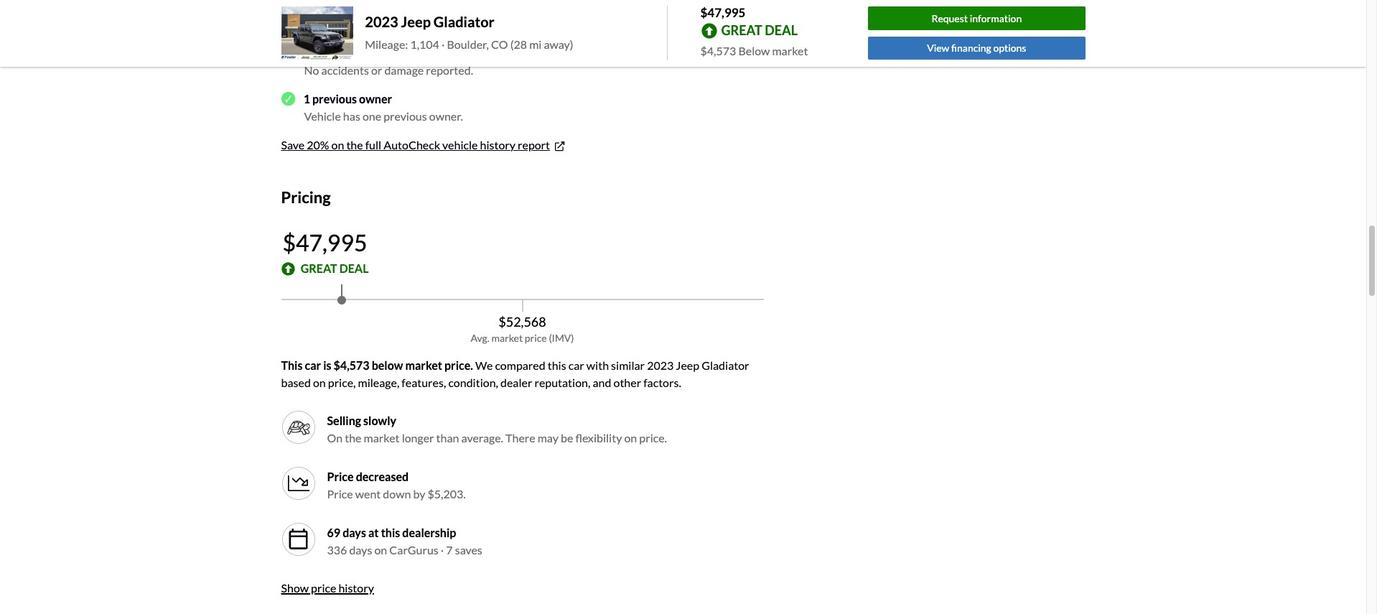 Task type: describe. For each thing, give the bounding box(es) containing it.
owner
[[359, 92, 392, 105]]

deal
[[339, 262, 369, 275]]

one
[[363, 109, 381, 123]]

dealership
[[402, 526, 456, 540]]

vehicle
[[443, 138, 478, 151]]

show
[[281, 581, 309, 595]]

no issues reported.
[[304, 17, 401, 31]]

$5,203.
[[428, 487, 466, 501]]

decreased
[[356, 470, 409, 484]]

mileage,
[[358, 376, 400, 389]]

1,104
[[410, 38, 439, 51]]

1 vertical spatial $4,573
[[334, 359, 370, 372]]

away)
[[544, 38, 574, 51]]

request information button
[[868, 7, 1086, 30]]

request
[[932, 12, 968, 24]]

boulder,
[[447, 38, 489, 51]]

view
[[927, 42, 950, 54]]

average.
[[462, 431, 504, 445]]

save 20% on the full autocheck vehicle history report image
[[553, 139, 567, 153]]

show price history link
[[281, 581, 374, 595]]

0 vertical spatial $4,573
[[701, 43, 736, 57]]

$47,995 for great deal
[[283, 229, 367, 257]]

mileage:
[[365, 38, 408, 51]]

great deal
[[721, 22, 798, 38]]

vehicle has one previous owner.
[[304, 109, 463, 123]]

selling slowly on the market longer than average. there may be flexibility on price.
[[327, 414, 667, 445]]

compared
[[495, 359, 546, 372]]

0 horizontal spatial price.
[[445, 359, 473, 372]]

owner.
[[429, 109, 463, 123]]

price. inside selling slowly on the market longer than average. there may be flexibility on price.
[[639, 431, 667, 445]]

1 price from the top
[[327, 470, 354, 484]]

save
[[281, 138, 305, 151]]

no for no accidents or damage reported.
[[304, 63, 319, 77]]

$52,568 avg. market price (imv)
[[471, 314, 574, 344]]

great
[[721, 22, 763, 38]]

0 vertical spatial history
[[480, 138, 516, 151]]

on inside "we compared this car with similar 2023 jeep gladiator based on price, mileage, features, condition, dealer reputation, and other factors."
[[313, 376, 326, 389]]

1 vertical spatial days
[[349, 543, 372, 557]]

report
[[518, 138, 550, 151]]

autocheck
[[384, 138, 440, 151]]

gladiator inside "we compared this car with similar 2023 jeep gladiator based on price, mileage, features, condition, dealer reputation, and other factors."
[[702, 359, 750, 372]]

69
[[327, 526, 340, 540]]

on inside selling slowly on the market longer than average. there may be flexibility on price.
[[624, 431, 637, 445]]

$4,573 below market
[[701, 43, 808, 57]]

issues
[[321, 17, 352, 31]]

$47,995 for $4,573
[[701, 5, 746, 20]]

on right 20%
[[331, 138, 344, 151]]

than
[[436, 431, 459, 445]]

0 accidents reported
[[304, 46, 409, 59]]

avg.
[[471, 332, 490, 344]]

0 vertical spatial days
[[343, 526, 366, 540]]

car inside "we compared this car with similar 2023 jeep gladiator based on price, mileage, features, condition, dealer reputation, and other factors."
[[569, 359, 584, 372]]

jeep inside "we compared this car with similar 2023 jeep gladiator based on price, mileage, features, condition, dealer reputation, and other factors."
[[676, 359, 700, 372]]

be
[[561, 431, 573, 445]]

went
[[355, 487, 381, 501]]

0 vertical spatial previous
[[312, 92, 357, 105]]

vdpcheck image for 0 accidents reported
[[281, 46, 295, 60]]

save 20% on the full autocheck vehicle history report link
[[281, 138, 567, 153]]

7
[[446, 543, 453, 557]]

accidents for no
[[321, 63, 369, 77]]

vdpcheck image for 1 previous owner
[[281, 92, 295, 106]]

selling slowly image
[[281, 410, 316, 445]]

request information
[[932, 12, 1022, 24]]

we compared this car with similar 2023 jeep gladiator based on price, mileage, features, condition, dealer reputation, and other factors.
[[281, 359, 750, 389]]

great
[[301, 262, 337, 275]]

we
[[475, 359, 493, 372]]

market inside $52,568 avg. market price (imv)
[[492, 332, 523, 344]]

other
[[614, 376, 641, 389]]

full
[[365, 138, 382, 151]]

(imv)
[[549, 332, 574, 344]]

vehicle
[[304, 109, 341, 123]]

by
[[413, 487, 425, 501]]

the for market
[[345, 431, 362, 445]]

2023 inside "we compared this car with similar 2023 jeep gladiator based on price, mileage, features, condition, dealer reputation, and other factors."
[[647, 359, 674, 372]]

pricing
[[281, 187, 331, 207]]

based
[[281, 376, 311, 389]]

great deal image
[[281, 262, 295, 276]]

flexibility
[[576, 431, 622, 445]]



Task type: vqa. For each thing, say whether or not it's contained in the screenshot.
The Reported at the top left of the page
yes



Task type: locate. For each thing, give the bounding box(es) containing it.
the right on
[[345, 431, 362, 445]]

price decreased image
[[281, 466, 316, 501]]

reported. down 'boulder,'
[[426, 63, 473, 77]]

the for full
[[346, 138, 363, 151]]

view financing options button
[[868, 37, 1086, 60]]

1 horizontal spatial price
[[525, 332, 547, 344]]

jeep inside 2023 jeep gladiator mileage: 1,104 · boulder, co (28 mi away)
[[401, 13, 431, 30]]

2 price from the top
[[327, 487, 353, 501]]

factors.
[[644, 376, 681, 389]]

may
[[538, 431, 559, 445]]

price decreased image
[[287, 472, 310, 495]]

below
[[739, 43, 770, 57]]

co
[[491, 38, 508, 51]]

longer
[[402, 431, 434, 445]]

or
[[371, 63, 382, 77]]

1 vertical spatial vdpcheck image
[[281, 92, 295, 106]]

price down on
[[327, 470, 354, 484]]

show price history
[[281, 581, 374, 595]]

1 vertical spatial this
[[381, 526, 400, 540]]

$4,573
[[701, 43, 736, 57], [334, 359, 370, 372]]

20%
[[307, 138, 329, 151]]

vdpcheck image
[[281, 46, 295, 60], [281, 92, 295, 106]]

1 vertical spatial ·
[[441, 543, 444, 557]]

0 vertical spatial reported.
[[354, 17, 401, 31]]

vdpcheck image left '1' at top
[[281, 92, 295, 106]]

saves
[[455, 543, 483, 557]]

0 vertical spatial no
[[304, 17, 319, 31]]

$4,573 down great
[[701, 43, 736, 57]]

1 horizontal spatial gladiator
[[702, 359, 750, 372]]

accidents for 0
[[312, 46, 361, 59]]

and
[[593, 376, 612, 389]]

1 vertical spatial 2023
[[647, 359, 674, 372]]

reported.
[[354, 17, 401, 31], [426, 63, 473, 77]]

1 horizontal spatial this
[[548, 359, 566, 372]]

price down $52,568 at the left
[[525, 332, 547, 344]]

1 horizontal spatial $47,995
[[701, 5, 746, 20]]

1 horizontal spatial jeep
[[676, 359, 700, 372]]

69 days at this dealership image
[[281, 522, 316, 557], [287, 528, 310, 551]]

0 vertical spatial ·
[[442, 38, 445, 51]]

at
[[368, 526, 379, 540]]

0 vertical spatial gladiator
[[434, 13, 495, 30]]

this up reputation,
[[548, 359, 566, 372]]

days down at
[[349, 543, 372, 557]]

1 vertical spatial price
[[311, 581, 336, 595]]

jeep up factors. at left bottom
[[676, 359, 700, 372]]

0 horizontal spatial price
[[311, 581, 336, 595]]

0 vertical spatial the
[[346, 138, 363, 151]]

$52,568
[[499, 314, 546, 330]]

save 20% on the full autocheck vehicle history report
[[281, 138, 550, 151]]

0 horizontal spatial 2023
[[365, 13, 398, 30]]

0 horizontal spatial $47,995
[[283, 229, 367, 257]]

mi
[[529, 38, 542, 51]]

financing
[[952, 42, 992, 54]]

price inside $52,568 avg. market price (imv)
[[525, 332, 547, 344]]

features,
[[402, 376, 446, 389]]

price right "show"
[[311, 581, 336, 595]]

there
[[506, 431, 536, 445]]

2023 up factors. at left bottom
[[647, 359, 674, 372]]

2023 jeep gladiator image
[[281, 6, 354, 60]]

market inside selling slowly on the market longer than average. there may be flexibility on price.
[[364, 431, 400, 445]]

1 vdpcheck image from the top
[[281, 46, 295, 60]]

selling
[[327, 414, 361, 427]]

selling slowly image
[[287, 416, 310, 439]]

reputation,
[[535, 376, 591, 389]]

history
[[480, 138, 516, 151], [339, 581, 374, 595]]

$47,995
[[701, 5, 746, 20], [283, 229, 367, 257]]

1 vertical spatial no
[[304, 63, 319, 77]]

days left at
[[343, 526, 366, 540]]

· left 7
[[441, 543, 444, 557]]

accidents down 'issues'
[[312, 46, 361, 59]]

1 vertical spatial history
[[339, 581, 374, 595]]

price. right flexibility
[[639, 431, 667, 445]]

0 horizontal spatial reported.
[[354, 17, 401, 31]]

on inside 69 days at this dealership 336 days on cargurus · 7 saves
[[375, 543, 387, 557]]

0 horizontal spatial history
[[339, 581, 374, 595]]

previous up the 'autocheck'
[[384, 109, 427, 123]]

1 horizontal spatial car
[[569, 359, 584, 372]]

1 vertical spatial reported.
[[426, 63, 473, 77]]

1 no from the top
[[304, 17, 319, 31]]

on down is
[[313, 376, 326, 389]]

0 horizontal spatial car
[[305, 359, 321, 372]]

market down slowly
[[364, 431, 400, 445]]

0 horizontal spatial $4,573
[[334, 359, 370, 372]]

0 vertical spatial $47,995
[[701, 5, 746, 20]]

has
[[343, 109, 360, 123]]

1 horizontal spatial history
[[480, 138, 516, 151]]

vdpcheck image
[[281, 0, 295, 14]]

price decreased price went down by $5,203.
[[327, 470, 466, 501]]

previous up vehicle
[[312, 92, 357, 105]]

similar
[[611, 359, 645, 372]]

on
[[331, 138, 344, 151], [313, 376, 326, 389], [624, 431, 637, 445], [375, 543, 387, 557]]

information
[[970, 12, 1022, 24]]

accidents down the 0 accidents reported
[[321, 63, 369, 77]]

1 horizontal spatial reported.
[[426, 63, 473, 77]]

with
[[587, 359, 609, 372]]

reported. up mileage:
[[354, 17, 401, 31]]

1 vertical spatial price
[[327, 487, 353, 501]]

market up "features,"
[[405, 359, 442, 372]]

1 vertical spatial the
[[345, 431, 362, 445]]

jeep up 1,104
[[401, 13, 431, 30]]

· right 1,104
[[442, 38, 445, 51]]

2023
[[365, 13, 398, 30], [647, 359, 674, 372]]

0 vertical spatial 2023
[[365, 13, 398, 30]]

price. up condition,
[[445, 359, 473, 372]]

1 horizontal spatial previous
[[384, 109, 427, 123]]

dealer
[[501, 376, 533, 389]]

price.
[[445, 359, 473, 372], [639, 431, 667, 445]]

this inside "we compared this car with similar 2023 jeep gladiator based on price, mileage, features, condition, dealer reputation, and other factors."
[[548, 359, 566, 372]]

0 horizontal spatial jeep
[[401, 13, 431, 30]]

2023 up mileage:
[[365, 13, 398, 30]]

2 no from the top
[[304, 63, 319, 77]]

slowly
[[364, 414, 397, 427]]

0 vertical spatial price
[[525, 332, 547, 344]]

1 horizontal spatial 2023
[[647, 359, 674, 372]]

$4,573 up price,
[[334, 359, 370, 372]]

great deal
[[301, 262, 369, 275]]

0 horizontal spatial this
[[381, 526, 400, 540]]

no for no issues reported.
[[304, 17, 319, 31]]

0 horizontal spatial previous
[[312, 92, 357, 105]]

1 previous owner
[[304, 92, 392, 105]]

0 vertical spatial price.
[[445, 359, 473, 372]]

0 vertical spatial accidents
[[312, 46, 361, 59]]

on down at
[[375, 543, 387, 557]]

this inside 69 days at this dealership 336 days on cargurus · 7 saves
[[381, 526, 400, 540]]

1 horizontal spatial $4,573
[[701, 43, 736, 57]]

cargurus
[[390, 543, 439, 557]]

market down deal
[[772, 43, 808, 57]]

336
[[327, 543, 347, 557]]

1 vertical spatial accidents
[[321, 63, 369, 77]]

previous
[[312, 92, 357, 105], [384, 109, 427, 123]]

vdpcheck image left 0
[[281, 46, 295, 60]]

on
[[327, 431, 343, 445]]

days
[[343, 526, 366, 540], [349, 543, 372, 557]]

reported
[[363, 46, 409, 59]]

0 vertical spatial price
[[327, 470, 354, 484]]

condition,
[[448, 376, 498, 389]]

on right flexibility
[[624, 431, 637, 445]]

market down $52,568 at the left
[[492, 332, 523, 344]]

history left the "report"
[[480, 138, 516, 151]]

this right at
[[381, 526, 400, 540]]

gladiator inside 2023 jeep gladiator mileage: 1,104 · boulder, co (28 mi away)
[[434, 13, 495, 30]]

market
[[772, 43, 808, 57], [492, 332, 523, 344], [405, 359, 442, 372], [364, 431, 400, 445]]

price
[[525, 332, 547, 344], [311, 581, 336, 595]]

2 car from the left
[[569, 359, 584, 372]]

below
[[372, 359, 403, 372]]

price left went
[[327, 487, 353, 501]]

1 vertical spatial $47,995
[[283, 229, 367, 257]]

this
[[281, 359, 303, 372]]

damage
[[385, 63, 424, 77]]

no down 0
[[304, 63, 319, 77]]

1 car from the left
[[305, 359, 321, 372]]

0 horizontal spatial gladiator
[[434, 13, 495, 30]]

no
[[304, 17, 319, 31], [304, 63, 319, 77]]

history down 336
[[339, 581, 374, 595]]

no accidents or damage reported.
[[304, 63, 473, 77]]

down
[[383, 487, 411, 501]]

the left full
[[346, 138, 363, 151]]

0 vertical spatial vdpcheck image
[[281, 46, 295, 60]]

the inside selling slowly on the market longer than average. there may be flexibility on price.
[[345, 431, 362, 445]]

price
[[327, 470, 354, 484], [327, 487, 353, 501]]

· inside 69 days at this dealership 336 days on cargurus · 7 saves
[[441, 543, 444, 557]]

car left is
[[305, 359, 321, 372]]

no left 'issues'
[[304, 17, 319, 31]]

· inside 2023 jeep gladiator mileage: 1,104 · boulder, co (28 mi away)
[[442, 38, 445, 51]]

this car is $4,573 below market price.
[[281, 359, 473, 372]]

2023 inside 2023 jeep gladiator mileage: 1,104 · boulder, co (28 mi away)
[[365, 13, 398, 30]]

options
[[994, 42, 1027, 54]]

1 horizontal spatial price.
[[639, 431, 667, 445]]

car left with
[[569, 359, 584, 372]]

deal
[[765, 22, 798, 38]]

1 vertical spatial price.
[[639, 431, 667, 445]]

0
[[304, 46, 310, 59]]

this
[[548, 359, 566, 372], [381, 526, 400, 540]]

1
[[304, 92, 310, 105]]

1 vertical spatial previous
[[384, 109, 427, 123]]

0 vertical spatial jeep
[[401, 13, 431, 30]]

·
[[442, 38, 445, 51], [441, 543, 444, 557]]

1 vertical spatial gladiator
[[702, 359, 750, 372]]

1 vertical spatial jeep
[[676, 359, 700, 372]]

accidents
[[312, 46, 361, 59], [321, 63, 369, 77]]

price,
[[328, 376, 356, 389]]

(28
[[510, 38, 527, 51]]

0 vertical spatial this
[[548, 359, 566, 372]]

2023 jeep gladiator mileage: 1,104 · boulder, co (28 mi away)
[[365, 13, 574, 51]]

69 days at this dealership 336 days on cargurus · 7 saves
[[327, 526, 483, 557]]

is
[[323, 359, 331, 372]]

2 vdpcheck image from the top
[[281, 92, 295, 106]]

view financing options
[[927, 42, 1027, 54]]

gladiator
[[434, 13, 495, 30], [702, 359, 750, 372]]



